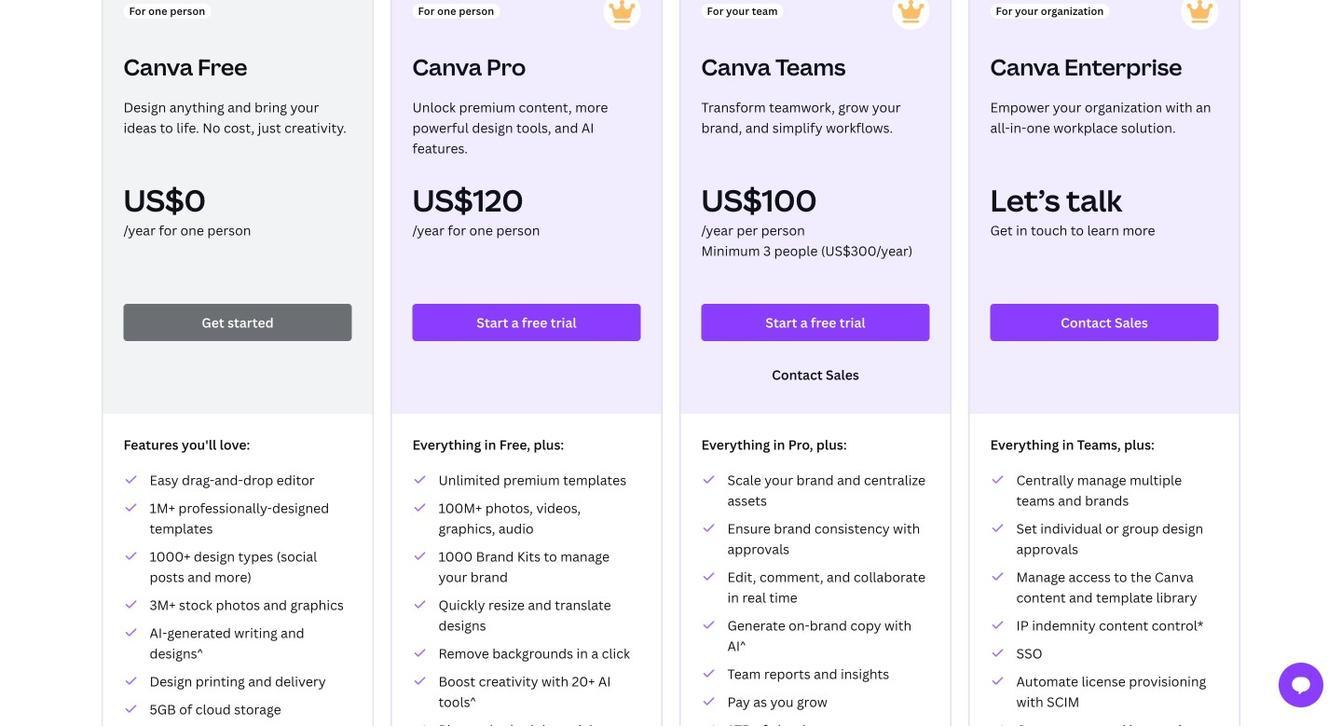 Task type: vqa. For each thing, say whether or not it's contained in the screenshot.
3rd paid plan image
yes



Task type: locate. For each thing, give the bounding box(es) containing it.
1 horizontal spatial paid plan image
[[1182, 0, 1219, 30]]

open chat image
[[1291, 674, 1313, 697]]

paid plan image
[[604, 0, 641, 30], [1182, 0, 1219, 30]]

0 horizontal spatial paid plan image
[[604, 0, 641, 30]]

2 paid plan image from the left
[[1182, 0, 1219, 30]]



Task type: describe. For each thing, give the bounding box(es) containing it.
paid plan image
[[893, 0, 930, 30]]

1 paid plan image from the left
[[604, 0, 641, 30]]



